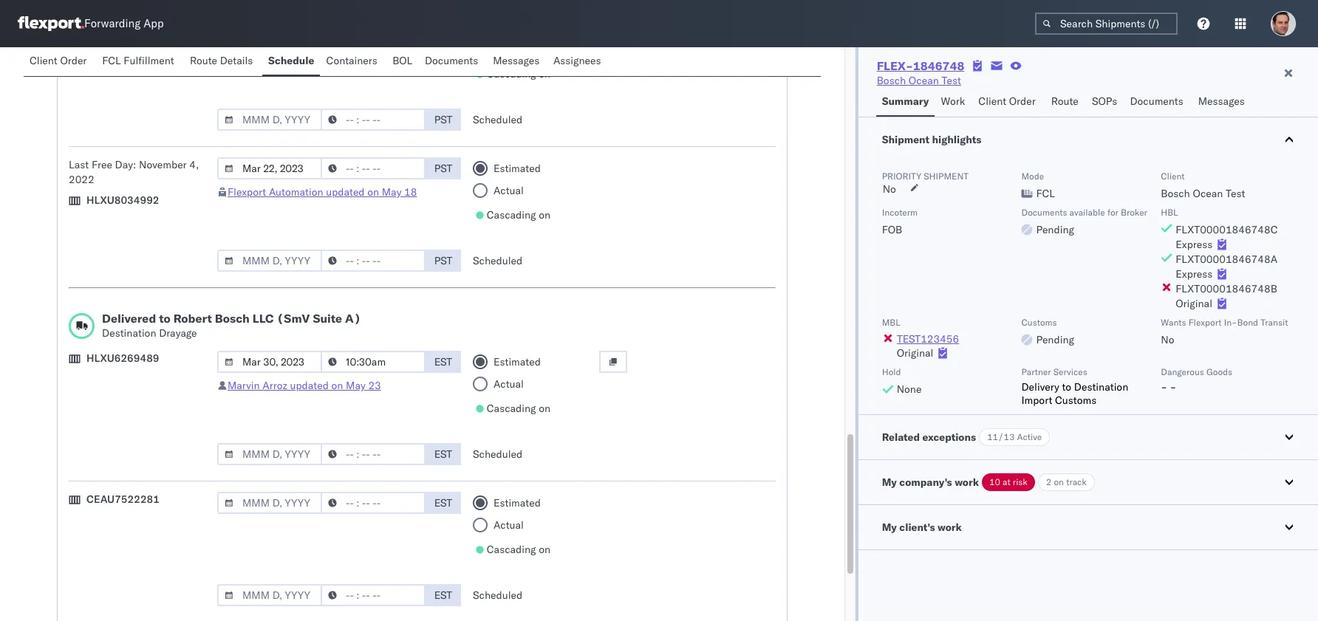 Task type: vqa. For each thing, say whether or not it's contained in the screenshot.
the Route in the Route Details button
no



Task type: locate. For each thing, give the bounding box(es) containing it.
updated
[[326, 185, 365, 199], [290, 379, 329, 392]]

schedule
[[268, 54, 314, 67]]

ocean down flex-1846748 link at the top of page
[[909, 74, 939, 87]]

company's
[[900, 476, 952, 489]]

2 horizontal spatial client
[[1161, 171, 1185, 182]]

delivered
[[102, 311, 156, 326]]

1 vertical spatial pst
[[434, 162, 452, 175]]

0 vertical spatial messages button
[[487, 47, 547, 76]]

3 cascading on from the top
[[487, 402, 551, 415]]

0 vertical spatial pending
[[1036, 223, 1074, 236]]

ocean up flxt00001846748c
[[1193, 187, 1223, 200]]

1 vertical spatial test
[[1226, 187, 1246, 200]]

none
[[897, 383, 922, 396]]

1 scheduled from the top
[[473, 113, 523, 126]]

mmm d, yyyy text field for second -- : -- -- text field from the bottom of the page
[[217, 492, 322, 514]]

fcl down "forwarding"
[[102, 54, 121, 67]]

ocean
[[909, 74, 939, 87], [1193, 187, 1223, 200]]

updated for automation
[[326, 185, 365, 199]]

1 horizontal spatial no
[[1161, 333, 1175, 347]]

2 cascading from the top
[[487, 208, 536, 222]]

ocean inside bosch ocean test link
[[909, 74, 939, 87]]

0 vertical spatial bosch
[[877, 74, 906, 87]]

1 vertical spatial updated
[[290, 379, 329, 392]]

2 pending from the top
[[1036, 333, 1074, 347]]

client right work button
[[979, 95, 1007, 108]]

documents down mode
[[1022, 207, 1067, 218]]

1 vertical spatial estimated
[[494, 355, 541, 369]]

-- : -- -- text field up a)
[[321, 250, 426, 272]]

mmm d, yyyy text field up automation
[[217, 157, 322, 180]]

-- : -- -- text field
[[321, 157, 426, 180], [321, 250, 426, 272], [321, 351, 426, 373]]

no
[[883, 183, 896, 196], [1161, 333, 1175, 347]]

1 vertical spatial flexport
[[1189, 317, 1222, 328]]

marvin
[[228, 379, 260, 392]]

customs up partner
[[1022, 317, 1057, 328]]

my left company's
[[882, 476, 897, 489]]

1 vertical spatial documents
[[1130, 95, 1184, 108]]

mmm d, yyyy text field up arroz
[[217, 351, 322, 373]]

1 vertical spatial express
[[1176, 268, 1213, 281]]

2 - from the left
[[1170, 381, 1177, 394]]

0 vertical spatial mmm d, yyyy text field
[[217, 492, 322, 514]]

test up flxt00001846748c
[[1226, 187, 1246, 200]]

flexport automation updated on may 18 button
[[228, 185, 417, 199]]

-- : -- -- text field up "23" at the bottom left
[[321, 351, 426, 373]]

0 horizontal spatial no
[[883, 183, 896, 196]]

may
[[382, 185, 402, 199], [346, 379, 366, 392]]

may left 18
[[382, 185, 402, 199]]

scheduled
[[473, 113, 523, 126], [473, 254, 523, 268], [473, 448, 523, 461], [473, 589, 523, 602]]

-
[[1161, 381, 1167, 394], [1170, 381, 1177, 394]]

delivery
[[1022, 381, 1060, 394]]

partner
[[1022, 367, 1051, 378]]

may for 18
[[382, 185, 402, 199]]

1 vertical spatial messages
[[1198, 95, 1245, 108]]

fcl
[[102, 54, 121, 67], [1036, 187, 1055, 200]]

client order button right "work"
[[973, 88, 1045, 117]]

0 horizontal spatial may
[[346, 379, 366, 392]]

original
[[1176, 297, 1213, 310], [897, 347, 934, 360]]

0 vertical spatial documents button
[[419, 47, 487, 76]]

order
[[60, 54, 87, 67], [1009, 95, 1036, 108]]

documents right bol button
[[425, 54, 478, 67]]

related exceptions
[[882, 431, 976, 444]]

0 horizontal spatial to
[[159, 311, 170, 326]]

work for my client's work
[[938, 521, 962, 534]]

-- : -- -- text field
[[321, 109, 426, 131], [321, 443, 426, 466], [321, 492, 426, 514], [321, 585, 426, 607]]

2 express from the top
[[1176, 268, 1213, 281]]

0 horizontal spatial -
[[1161, 381, 1167, 394]]

pending down documents available for broker
[[1036, 223, 1074, 236]]

1 horizontal spatial may
[[382, 185, 402, 199]]

1 horizontal spatial to
[[1062, 381, 1072, 394]]

may for 23
[[346, 379, 366, 392]]

order down forwarding app link
[[60, 54, 87, 67]]

4 est from the top
[[434, 589, 452, 602]]

0 vertical spatial documents
[[425, 54, 478, 67]]

MMM D, YYYY text field
[[217, 109, 322, 131], [217, 157, 322, 180], [217, 250, 322, 272], [217, 351, 322, 373], [217, 443, 322, 466]]

messages
[[493, 54, 540, 67], [1198, 95, 1245, 108]]

0 horizontal spatial ocean
[[909, 74, 939, 87]]

0 vertical spatial route
[[190, 54, 217, 67]]

2 my from the top
[[882, 521, 897, 534]]

summary
[[882, 95, 929, 108]]

mmm d, yyyy text field for 1st -- : -- -- text field from the bottom of the page
[[217, 585, 322, 607]]

client down flexport. image
[[30, 54, 57, 67]]

-- : -- -- text field for 23
[[321, 351, 426, 373]]

route left "sops" in the top of the page
[[1051, 95, 1079, 108]]

4 -- : -- -- text field from the top
[[321, 585, 426, 607]]

flexport left automation
[[228, 185, 266, 199]]

express up flxt00001846748a
[[1176, 238, 1213, 251]]

work left 10
[[955, 476, 979, 489]]

0 vertical spatial ocean
[[909, 74, 939, 87]]

test down the 1846748
[[942, 74, 961, 87]]

2 vertical spatial documents
[[1022, 207, 1067, 218]]

0 vertical spatial work
[[955, 476, 979, 489]]

on
[[539, 67, 551, 81], [367, 185, 379, 199], [539, 208, 551, 222], [331, 379, 343, 392], [539, 402, 551, 415], [1054, 477, 1064, 488], [539, 543, 551, 556]]

1 vertical spatial client
[[979, 95, 1007, 108]]

documents for the top documents "button"
[[425, 54, 478, 67]]

0 horizontal spatial fcl
[[102, 54, 121, 67]]

1 horizontal spatial documents
[[1022, 207, 1067, 218]]

pending
[[1036, 223, 1074, 236], [1036, 333, 1074, 347]]

0 vertical spatial estimated
[[494, 162, 541, 175]]

no down priority
[[883, 183, 896, 196]]

1 express from the top
[[1176, 238, 1213, 251]]

2 vertical spatial client
[[1161, 171, 1185, 182]]

client order button down flexport. image
[[24, 47, 96, 76]]

0 horizontal spatial documents button
[[419, 47, 487, 76]]

bosch ocean test link
[[877, 73, 961, 88]]

1 -- : -- -- text field from the top
[[321, 157, 426, 180]]

shipment
[[882, 133, 930, 146]]

arroz
[[263, 379, 287, 392]]

2 vertical spatial pst
[[434, 254, 452, 268]]

dangerous goods - -
[[1161, 367, 1233, 394]]

drayage
[[159, 327, 197, 340]]

client order down flexport. image
[[30, 54, 87, 67]]

1 horizontal spatial ocean
[[1193, 187, 1223, 200]]

wants flexport in-bond transit no
[[1161, 317, 1288, 347]]

customs
[[1022, 317, 1057, 328], [1055, 394, 1097, 407]]

4 scheduled from the top
[[473, 589, 523, 602]]

pending for customs
[[1036, 333, 1074, 347]]

last
[[69, 158, 89, 171]]

0 horizontal spatial order
[[60, 54, 87, 67]]

client for right client order 'button'
[[979, 95, 1007, 108]]

pst for second mmm d, yyyy text field from the top
[[434, 162, 452, 175]]

updated right automation
[[326, 185, 365, 199]]

0 vertical spatial may
[[382, 185, 402, 199]]

scheduled for 1st -- : -- -- text field from the bottom of the page
[[473, 589, 523, 602]]

to
[[159, 311, 170, 326], [1062, 381, 1072, 394]]

client order right work button
[[979, 95, 1036, 108]]

express for flxt00001846748c
[[1176, 238, 1213, 251]]

1 my from the top
[[882, 476, 897, 489]]

1 horizontal spatial route
[[1051, 95, 1079, 108]]

0 vertical spatial fcl
[[102, 54, 121, 67]]

1 horizontal spatial flexport
[[1189, 317, 1222, 328]]

1 horizontal spatial client order button
[[973, 88, 1045, 117]]

in-
[[1224, 317, 1237, 328]]

1 vertical spatial my
[[882, 521, 897, 534]]

1 vertical spatial client order
[[979, 95, 1036, 108]]

transit
[[1261, 317, 1288, 328]]

work
[[955, 476, 979, 489], [938, 521, 962, 534]]

3 scheduled from the top
[[473, 448, 523, 461]]

1 horizontal spatial client
[[979, 95, 1007, 108]]

fcl for fcl
[[1036, 187, 1055, 200]]

no down wants
[[1161, 333, 1175, 347]]

2 on track
[[1046, 477, 1087, 488]]

1 mmm d, yyyy text field from the top
[[217, 109, 322, 131]]

3 -- : -- -- text field from the top
[[321, 351, 426, 373]]

no inside 'wants flexport in-bond transit no'
[[1161, 333, 1175, 347]]

fcl fulfillment
[[102, 54, 174, 67]]

client bosch ocean test incoterm fob
[[882, 171, 1246, 236]]

2 actual from the top
[[494, 184, 524, 197]]

work
[[941, 95, 965, 108]]

destination down services
[[1074, 381, 1129, 394]]

express for flxt00001846748a
[[1176, 268, 1213, 281]]

work right client's
[[938, 521, 962, 534]]

0 horizontal spatial route
[[190, 54, 217, 67]]

0 vertical spatial my
[[882, 476, 897, 489]]

0 vertical spatial updated
[[326, 185, 365, 199]]

work inside button
[[938, 521, 962, 534]]

route left details
[[190, 54, 217, 67]]

0 vertical spatial no
[[883, 183, 896, 196]]

2 vertical spatial estimated
[[494, 497, 541, 510]]

cascading
[[487, 67, 536, 81], [487, 208, 536, 222], [487, 402, 536, 415], [487, 543, 536, 556]]

order left route button on the right top of the page
[[1009, 95, 1036, 108]]

1 vertical spatial may
[[346, 379, 366, 392]]

client order button
[[24, 47, 96, 76], [973, 88, 1045, 117]]

client up hbl
[[1161, 171, 1185, 182]]

4 cascading on from the top
[[487, 543, 551, 556]]

my inside button
[[882, 521, 897, 534]]

estimated for pst
[[494, 162, 541, 175]]

0 vertical spatial -- : -- -- text field
[[321, 157, 426, 180]]

1 vertical spatial fcl
[[1036, 187, 1055, 200]]

3 est from the top
[[434, 497, 452, 510]]

customs down services
[[1055, 394, 1097, 407]]

3 estimated from the top
[[494, 497, 541, 510]]

my
[[882, 476, 897, 489], [882, 521, 897, 534]]

1 estimated from the top
[[494, 162, 541, 175]]

0 horizontal spatial client order
[[30, 54, 87, 67]]

forwarding app
[[84, 17, 164, 31]]

1 vertical spatial messages button
[[1192, 88, 1253, 117]]

pst for 1st mmm d, yyyy text field
[[434, 113, 452, 126]]

0 vertical spatial order
[[60, 54, 87, 67]]

estimated
[[494, 162, 541, 175], [494, 355, 541, 369], [494, 497, 541, 510]]

1 vertical spatial to
[[1062, 381, 1072, 394]]

0 vertical spatial pst
[[434, 113, 452, 126]]

bosch up hbl
[[1161, 187, 1190, 200]]

1 horizontal spatial destination
[[1074, 381, 1129, 394]]

0 horizontal spatial client
[[30, 54, 57, 67]]

0 horizontal spatial flexport
[[228, 185, 266, 199]]

2 horizontal spatial documents
[[1130, 95, 1184, 108]]

order for right client order 'button'
[[1009, 95, 1036, 108]]

0 vertical spatial client order
[[30, 54, 87, 67]]

1 cascading on from the top
[[487, 67, 551, 81]]

1 vertical spatial destination
[[1074, 381, 1129, 394]]

services
[[1054, 367, 1087, 378]]

mmm d, yyyy text field up llc
[[217, 250, 322, 272]]

documents button right "sops" in the top of the page
[[1124, 88, 1192, 117]]

1 vertical spatial customs
[[1055, 394, 1097, 407]]

0 horizontal spatial bosch
[[215, 311, 250, 326]]

2 scheduled from the top
[[473, 254, 523, 268]]

3 pst from the top
[[434, 254, 452, 268]]

1 vertical spatial client order button
[[973, 88, 1045, 117]]

2 pst from the top
[[434, 162, 452, 175]]

1 horizontal spatial messages
[[1198, 95, 1245, 108]]

-- : -- -- text field up 18
[[321, 157, 426, 180]]

to up 'drayage'
[[159, 311, 170, 326]]

my client's work button
[[858, 505, 1318, 550]]

0 vertical spatial to
[[159, 311, 170, 326]]

2 mmm d, yyyy text field from the top
[[217, 585, 322, 607]]

bosch left llc
[[215, 311, 250, 326]]

customs inside partner services delivery to destination import customs
[[1055, 394, 1097, 407]]

0 vertical spatial client
[[30, 54, 57, 67]]

1 pending from the top
[[1036, 223, 1074, 236]]

0 vertical spatial client order button
[[24, 47, 96, 76]]

1 vertical spatial original
[[897, 347, 934, 360]]

0 vertical spatial express
[[1176, 238, 1213, 251]]

test inside "client bosch ocean test incoterm fob"
[[1226, 187, 1246, 200]]

1 est from the top
[[434, 355, 452, 369]]

0 vertical spatial destination
[[102, 327, 156, 340]]

1 pst from the top
[[434, 113, 452, 126]]

express
[[1176, 238, 1213, 251], [1176, 268, 1213, 281]]

0 horizontal spatial documents
[[425, 54, 478, 67]]

bosch inside delivered to robert bosch llc (smv suite a) destination drayage
[[215, 311, 250, 326]]

2 vertical spatial bosch
[[215, 311, 250, 326]]

flxt00001846748a
[[1176, 253, 1278, 266]]

1 horizontal spatial -
[[1170, 381, 1177, 394]]

may left "23" at the bottom left
[[346, 379, 366, 392]]

1 mmm d, yyyy text field from the top
[[217, 492, 322, 514]]

documents right sops button
[[1130, 95, 1184, 108]]

scheduled for second -- : -- -- text field
[[473, 448, 523, 461]]

cascading on for 1st -- : -- -- text field from the bottom of the page
[[487, 543, 551, 556]]

1 vertical spatial ocean
[[1193, 187, 1223, 200]]

1 vertical spatial order
[[1009, 95, 1036, 108]]

updated for arroz
[[290, 379, 329, 392]]

1 vertical spatial pending
[[1036, 333, 1074, 347]]

bosch
[[877, 74, 906, 87], [1161, 187, 1190, 200], [215, 311, 250, 326]]

0 horizontal spatial test
[[942, 74, 961, 87]]

order for the leftmost client order 'button'
[[60, 54, 87, 67]]

flexport
[[228, 185, 266, 199], [1189, 317, 1222, 328]]

pending up services
[[1036, 333, 1074, 347]]

fulfillment
[[124, 54, 174, 67]]

1 horizontal spatial messages button
[[1192, 88, 1253, 117]]

1 vertical spatial mmm d, yyyy text field
[[217, 585, 322, 607]]

original down test123456
[[897, 347, 934, 360]]

containers button
[[320, 47, 387, 76]]

mmm d, yyyy text field down schedule button
[[217, 109, 322, 131]]

my left client's
[[882, 521, 897, 534]]

1 cascading from the top
[[487, 67, 536, 81]]

1 vertical spatial bosch
[[1161, 187, 1190, 200]]

client's
[[900, 521, 935, 534]]

destination
[[102, 327, 156, 340], [1074, 381, 1129, 394]]

client
[[30, 54, 57, 67], [979, 95, 1007, 108], [1161, 171, 1185, 182]]

fcl down mode
[[1036, 187, 1055, 200]]

4 mmm d, yyyy text field from the top
[[217, 351, 322, 373]]

bosch inside "client bosch ocean test incoterm fob"
[[1161, 187, 1190, 200]]

2 horizontal spatial bosch
[[1161, 187, 1190, 200]]

0 horizontal spatial messages
[[493, 54, 540, 67]]

1 vertical spatial no
[[1161, 333, 1175, 347]]

destination down delivered in the bottom of the page
[[102, 327, 156, 340]]

import
[[1022, 394, 1053, 407]]

forwarding app link
[[18, 16, 164, 31]]

last free day: november 4, 2022
[[69, 158, 199, 186]]

flexport left in-
[[1189, 317, 1222, 328]]

route
[[190, 54, 217, 67], [1051, 95, 1079, 108]]

1 horizontal spatial order
[[1009, 95, 1036, 108]]

original up wants
[[1176, 297, 1213, 310]]

express up the flxt00001846748b
[[1176, 268, 1213, 281]]

2 -- : -- -- text field from the top
[[321, 250, 426, 272]]

fcl inside button
[[102, 54, 121, 67]]

pst
[[434, 113, 452, 126], [434, 162, 452, 175], [434, 254, 452, 268]]

MMM D, YYYY text field
[[217, 492, 322, 514], [217, 585, 322, 607]]

mmm d, yyyy text field down arroz
[[217, 443, 322, 466]]

0 horizontal spatial destination
[[102, 327, 156, 340]]

documents button
[[419, 47, 487, 76], [1124, 88, 1192, 117]]

1 vertical spatial route
[[1051, 95, 1079, 108]]

updated right arroz
[[290, 379, 329, 392]]

bol
[[393, 54, 412, 67]]

to down services
[[1062, 381, 1072, 394]]

4 actual from the top
[[494, 519, 524, 532]]

bosch down flex-
[[877, 74, 906, 87]]

documents for documents "button" to the bottom
[[1130, 95, 1184, 108]]

1 vertical spatial work
[[938, 521, 962, 534]]

shipment highlights button
[[858, 117, 1318, 162]]

1 horizontal spatial fcl
[[1036, 187, 1055, 200]]

pst for 3rd mmm d, yyyy text field from the top of the page
[[434, 254, 452, 268]]

1 vertical spatial -- : -- -- text field
[[321, 250, 426, 272]]

flex-1846748
[[877, 58, 965, 73]]

1 horizontal spatial original
[[1176, 297, 1213, 310]]

11/13
[[987, 432, 1015, 443]]

0 vertical spatial messages
[[493, 54, 540, 67]]

documents button right bol
[[419, 47, 487, 76]]



Task type: describe. For each thing, give the bounding box(es) containing it.
active
[[1017, 432, 1042, 443]]

containers
[[326, 54, 377, 67]]

scheduled for fourth -- : -- -- text field from the bottom
[[473, 113, 523, 126]]

hlxu8034992
[[86, 194, 159, 207]]

bosch ocean test
[[877, 74, 961, 87]]

hlxu6269489
[[86, 352, 159, 365]]

marvin arroz updated on may 23 button
[[228, 379, 381, 392]]

10 at risk
[[989, 477, 1028, 488]]

my client's work
[[882, 521, 962, 534]]

fcl fulfillment button
[[96, 47, 184, 76]]

1 actual from the top
[[494, 43, 524, 56]]

3 -- : -- -- text field from the top
[[321, 492, 426, 514]]

1 -- : -- -- text field from the top
[[321, 109, 426, 131]]

2 cascading on from the top
[[487, 208, 551, 222]]

hbl
[[1161, 207, 1178, 218]]

day:
[[115, 158, 136, 171]]

track
[[1066, 477, 1087, 488]]

client inside "client bosch ocean test incoterm fob"
[[1161, 171, 1185, 182]]

0 vertical spatial customs
[[1022, 317, 1057, 328]]

broker
[[1121, 207, 1148, 218]]

3 mmm d, yyyy text field from the top
[[217, 250, 322, 272]]

risk
[[1013, 477, 1028, 488]]

2 -- : -- -- text field from the top
[[321, 443, 426, 466]]

1846748
[[913, 58, 965, 73]]

(smv
[[277, 311, 310, 326]]

2 estimated from the top
[[494, 355, 541, 369]]

10
[[989, 477, 1000, 488]]

4,
[[189, 158, 199, 171]]

1 vertical spatial documents button
[[1124, 88, 1192, 117]]

dangerous
[[1161, 367, 1204, 378]]

4 cascading from the top
[[487, 543, 536, 556]]

cascading on for second -- : -- -- text field
[[487, 402, 551, 415]]

sops
[[1092, 95, 1118, 108]]

robert
[[173, 311, 212, 326]]

route for route details
[[190, 54, 217, 67]]

flex-
[[877, 58, 913, 73]]

destination inside partner services delivery to destination import customs
[[1074, 381, 1129, 394]]

hold
[[882, 367, 901, 378]]

3 cascading from the top
[[487, 402, 536, 415]]

forwarding
[[84, 17, 141, 31]]

assignees button
[[547, 47, 610, 76]]

a)
[[345, 311, 361, 326]]

wants
[[1161, 317, 1186, 328]]

summary button
[[876, 88, 935, 117]]

5 mmm d, yyyy text field from the top
[[217, 443, 322, 466]]

flxt00001846748c
[[1176, 223, 1278, 236]]

shipment highlights
[[882, 133, 982, 146]]

mbl
[[882, 317, 901, 328]]

flexport inside 'wants flexport in-bond transit no'
[[1189, 317, 1222, 328]]

test123456 button
[[897, 333, 959, 346]]

fcl for fcl fulfillment
[[102, 54, 121, 67]]

to inside partner services delivery to destination import customs
[[1062, 381, 1072, 394]]

goods
[[1207, 367, 1233, 378]]

0 vertical spatial original
[[1176, 297, 1213, 310]]

pending for documents available for broker
[[1036, 223, 1074, 236]]

estimated for est
[[494, 497, 541, 510]]

cascading on for fourth -- : -- -- text field from the bottom
[[487, 67, 551, 81]]

0 vertical spatial test
[[942, 74, 961, 87]]

documents available for broker
[[1022, 207, 1148, 218]]

details
[[220, 54, 253, 67]]

2 mmm d, yyyy text field from the top
[[217, 157, 322, 180]]

11/13 active
[[987, 432, 1042, 443]]

2 est from the top
[[434, 448, 452, 461]]

to inside delivered to robert bosch llc (smv suite a) destination drayage
[[159, 311, 170, 326]]

1 horizontal spatial bosch
[[877, 74, 906, 87]]

client order for right client order 'button'
[[979, 95, 1036, 108]]

ceau7522281
[[86, 493, 160, 506]]

2
[[1046, 477, 1052, 488]]

incoterm
[[882, 207, 918, 218]]

route button
[[1045, 88, 1086, 117]]

23
[[368, 379, 381, 392]]

delivered to robert bosch llc (smv suite a) destination drayage
[[102, 311, 361, 340]]

flexport automation updated on may 18
[[228, 185, 417, 199]]

bol button
[[387, 47, 419, 76]]

app
[[143, 17, 164, 31]]

suite
[[313, 311, 342, 326]]

flex-1846748 link
[[877, 58, 965, 73]]

my for my client's work
[[882, 521, 897, 534]]

work for my company's work
[[955, 476, 979, 489]]

documents for documents available for broker
[[1022, 207, 1067, 218]]

my company's work
[[882, 476, 979, 489]]

Search Shipments (/) text field
[[1035, 13, 1178, 35]]

client for the leftmost client order 'button'
[[30, 54, 57, 67]]

flxt00001846748b
[[1176, 282, 1278, 296]]

related
[[882, 431, 920, 444]]

18
[[404, 185, 417, 199]]

0 horizontal spatial client order button
[[24, 47, 96, 76]]

1 - from the left
[[1161, 381, 1167, 394]]

0 horizontal spatial original
[[897, 347, 934, 360]]

for
[[1108, 207, 1119, 218]]

route details
[[190, 54, 253, 67]]

route for route
[[1051, 95, 1079, 108]]

mode
[[1022, 171, 1044, 182]]

shipment
[[924, 171, 969, 182]]

at
[[1003, 477, 1011, 488]]

partner services delivery to destination import customs
[[1022, 367, 1129, 407]]

flexport. image
[[18, 16, 84, 31]]

ocean inside "client bosch ocean test incoterm fob"
[[1193, 187, 1223, 200]]

2022
[[69, 173, 94, 186]]

0 horizontal spatial messages button
[[487, 47, 547, 76]]

exceptions
[[923, 431, 976, 444]]

available
[[1070, 207, 1105, 218]]

3 actual from the top
[[494, 378, 524, 391]]

free
[[92, 158, 112, 171]]

automation
[[269, 185, 323, 199]]

-- : -- -- text field for 18
[[321, 157, 426, 180]]

destination inside delivered to robert bosch llc (smv suite a) destination drayage
[[102, 327, 156, 340]]

assignees
[[553, 54, 601, 67]]

sops button
[[1086, 88, 1124, 117]]

fob
[[882, 223, 902, 236]]

marvin arroz updated on may 23
[[228, 379, 381, 392]]

schedule button
[[262, 47, 320, 76]]

priority shipment
[[882, 171, 969, 182]]

client order for the leftmost client order 'button'
[[30, 54, 87, 67]]

route details button
[[184, 47, 262, 76]]

my for my company's work
[[882, 476, 897, 489]]



